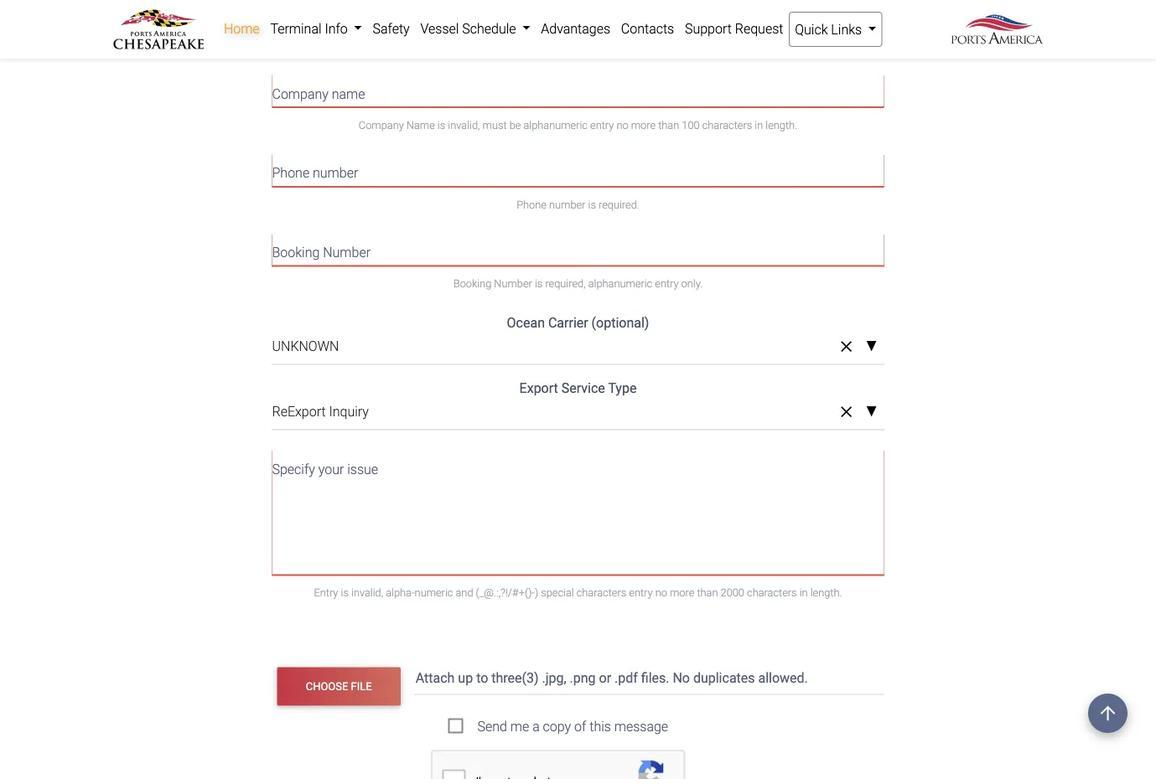 Task type: locate. For each thing, give the bounding box(es) containing it.
0 vertical spatial ▼
[[866, 340, 877, 354]]

length.
[[742, 39, 774, 52], [766, 119, 798, 131], [811, 587, 842, 599]]

1 vertical spatial in
[[755, 119, 763, 131]]

entry is invalid, alpha-numeric and (_@.:,?!/#+()-) special characters entry no more than 2000 characters in length.
[[314, 587, 842, 599]]

1 horizontal spatial name
[[332, 86, 365, 102]]

1 horizontal spatial booking
[[453, 277, 492, 290]]

number for booking number is required, alphanumeric entry only.
[[494, 277, 532, 290]]

more down company name text box
[[631, 119, 656, 131]]

1 ▼ from the top
[[866, 340, 877, 354]]

quick
[[795, 21, 828, 37]]

entry
[[566, 39, 590, 52], [590, 119, 614, 131], [655, 277, 679, 290], [629, 587, 653, 599]]

1 vertical spatial than
[[658, 119, 679, 131]]

specify your issue
[[272, 461, 378, 477]]

be down company name text box
[[510, 119, 521, 131]]

2 horizontal spatial than
[[697, 587, 718, 599]]

characters
[[679, 39, 728, 52], [702, 119, 752, 131], [577, 587, 627, 599], [747, 587, 797, 599]]

1 vertical spatial no
[[617, 119, 629, 131]]

choose file
[[306, 681, 372, 693]]

1 vertical spatial phone
[[517, 198, 547, 211]]

name is invalid, must be alphanumeric entry no more than 100 characters in length.
[[383, 39, 774, 52]]

booking number
[[272, 245, 371, 261]]

me
[[510, 719, 529, 735]]

specify
[[272, 461, 315, 477]]

required,
[[545, 277, 586, 290]]

number up 'booking number'
[[313, 165, 358, 181]]

1 vertical spatial invalid,
[[448, 119, 480, 131]]

number down phone number text field
[[549, 198, 586, 211]]

entry
[[314, 587, 338, 599]]

booking for booking number
[[272, 245, 320, 261]]

Booking Number text field
[[272, 234, 884, 266]]

)
[[535, 587, 538, 599]]

no down advantages
[[593, 39, 605, 52]]

more down 'contacts'
[[607, 39, 632, 52]]

advantages link
[[536, 12, 616, 45]]

advantages
[[541, 21, 610, 36]]

1 vertical spatial 100
[[682, 119, 700, 131]]

alphanumeric
[[500, 39, 564, 52], [524, 119, 588, 131], [588, 277, 653, 290]]

100
[[658, 39, 676, 52], [682, 119, 700, 131]]

0 horizontal spatial number
[[313, 165, 358, 181]]

1 vertical spatial be
[[510, 119, 521, 131]]

1 vertical spatial booking
[[453, 277, 492, 290]]

0 vertical spatial invalid,
[[424, 39, 456, 52]]

1 vertical spatial number
[[494, 277, 532, 290]]

more
[[607, 39, 632, 52], [631, 119, 656, 131], [670, 587, 695, 599]]

0 vertical spatial length.
[[742, 39, 774, 52]]

2 vertical spatial invalid,
[[351, 587, 383, 599]]

0 vertical spatial number
[[313, 165, 358, 181]]

vessel
[[420, 21, 459, 36]]

reexport
[[272, 404, 326, 420]]

name inside company name company name is invalid, must be alphanumeric entry no more than 100 characters in length.
[[407, 119, 435, 131]]

1 ✕ from the top
[[841, 338, 852, 356]]

number
[[323, 245, 371, 261], [494, 277, 532, 290]]

company
[[272, 86, 329, 102], [359, 119, 404, 131]]

invalid,
[[424, 39, 456, 52], [448, 119, 480, 131], [351, 587, 383, 599]]

0 vertical spatial booking
[[272, 245, 320, 261]]

0 vertical spatial alphanumeric
[[500, 39, 564, 52]]

more left the "2000"
[[670, 587, 695, 599]]

1 horizontal spatial in
[[755, 119, 763, 131]]

request
[[735, 21, 783, 36]]

issue
[[347, 461, 378, 477]]

entry right special
[[629, 587, 653, 599]]

2 vertical spatial more
[[670, 587, 695, 599]]

no left the "2000"
[[655, 587, 667, 599]]

terminal
[[270, 21, 322, 36]]

1 horizontal spatial 100
[[682, 119, 700, 131]]

0 vertical spatial be
[[486, 39, 497, 52]]

1 vertical spatial ▼
[[866, 405, 877, 419]]

1 vertical spatial name
[[407, 119, 435, 131]]

0 vertical spatial than
[[634, 39, 655, 52]]

export service type
[[520, 381, 637, 397]]

0 vertical spatial in
[[731, 39, 739, 52]]

more inside company name company name is invalid, must be alphanumeric entry no more than 100 characters in length.
[[631, 119, 656, 131]]

vessel schedule link
[[415, 12, 536, 45]]

1 vertical spatial more
[[631, 119, 656, 131]]

name
[[383, 39, 411, 52], [407, 119, 435, 131]]

1 horizontal spatial phone
[[517, 198, 547, 211]]

entry down company name text box
[[590, 119, 614, 131]]

▼ for unknown
[[866, 340, 877, 354]]

no down company name text box
[[617, 119, 629, 131]]

invalid, for full name
[[424, 39, 456, 52]]

1 vertical spatial ✕
[[841, 404, 852, 421]]

numeric
[[415, 587, 453, 599]]

safety
[[373, 21, 410, 36]]

number
[[313, 165, 358, 181], [549, 198, 586, 211]]

✕ for unknown
[[841, 338, 852, 356]]

quick links
[[795, 21, 865, 37]]

your
[[318, 461, 344, 477]]

number for phone number
[[313, 165, 358, 181]]

1 vertical spatial must
[[483, 119, 507, 131]]

✕
[[841, 338, 852, 356], [841, 404, 852, 421]]

0 horizontal spatial no
[[593, 39, 605, 52]]

Full name text field
[[272, 0, 884, 28]]

contacts
[[621, 21, 674, 36]]

1 horizontal spatial be
[[510, 119, 521, 131]]

terminal info link
[[265, 12, 367, 45]]

(optional)
[[592, 315, 649, 331]]

1 horizontal spatial no
[[617, 119, 629, 131]]

inquiry
[[329, 404, 369, 420]]

name for full
[[296, 7, 330, 23]]

0 horizontal spatial phone
[[272, 165, 310, 181]]

links
[[831, 21, 862, 37]]

▼
[[866, 340, 877, 354], [866, 405, 877, 419]]

Phone number text field
[[272, 154, 884, 187]]

1 vertical spatial company
[[359, 119, 404, 131]]

required.
[[599, 198, 640, 211]]

alphanumeric down schedule
[[500, 39, 564, 52]]

0 vertical spatial ✕
[[841, 338, 852, 356]]

0 horizontal spatial 100
[[658, 39, 676, 52]]

1 vertical spatial number
[[549, 198, 586, 211]]

▼ for reexport inquiry
[[866, 405, 877, 419]]

safety link
[[367, 12, 415, 45]]

phone
[[272, 165, 310, 181], [517, 198, 547, 211]]

name inside company name company name is invalid, must be alphanumeric entry no more than 100 characters in length.
[[332, 86, 365, 102]]

Specify your issue text field
[[272, 451, 884, 576]]

0 vertical spatial number
[[323, 245, 371, 261]]

1 horizontal spatial number
[[549, 198, 586, 211]]

1 vertical spatial alphanumeric
[[524, 119, 588, 131]]

0 vertical spatial no
[[593, 39, 605, 52]]

home
[[224, 21, 260, 36]]

0 vertical spatial name
[[383, 39, 411, 52]]

name
[[296, 7, 330, 23], [332, 86, 365, 102]]

2 vertical spatial no
[[655, 587, 667, 599]]

0 vertical spatial company
[[272, 86, 329, 102]]

must
[[459, 39, 483, 52], [483, 119, 507, 131]]

0 horizontal spatial in
[[731, 39, 739, 52]]

than
[[634, 39, 655, 52], [658, 119, 679, 131], [697, 587, 718, 599]]

1 horizontal spatial number
[[494, 277, 532, 290]]

0 horizontal spatial name
[[296, 7, 330, 23]]

2 ▼ from the top
[[866, 405, 877, 419]]

0 vertical spatial name
[[296, 7, 330, 23]]

phone number
[[272, 165, 358, 181]]

no
[[593, 39, 605, 52], [617, 119, 629, 131], [655, 587, 667, 599]]

alphanumeric up '(optional)'
[[588, 277, 653, 290]]

2 horizontal spatial in
[[800, 587, 808, 599]]

alphanumeric down company name text box
[[524, 119, 588, 131]]

1 horizontal spatial than
[[658, 119, 679, 131]]

be
[[486, 39, 497, 52], [510, 119, 521, 131]]

0 horizontal spatial booking
[[272, 245, 320, 261]]

booking
[[272, 245, 320, 261], [453, 277, 492, 290]]

in
[[731, 39, 739, 52], [755, 119, 763, 131], [800, 587, 808, 599]]

info
[[325, 21, 348, 36]]

0 horizontal spatial number
[[323, 245, 371, 261]]

1 vertical spatial length.
[[766, 119, 798, 131]]

name for company
[[332, 86, 365, 102]]

length. inside company name company name is invalid, must be alphanumeric entry no more than 100 characters in length.
[[766, 119, 798, 131]]

go to top image
[[1088, 694, 1128, 734]]

0 horizontal spatial be
[[486, 39, 497, 52]]

2 ✕ from the top
[[841, 404, 852, 421]]

1 vertical spatial name
[[332, 86, 365, 102]]

1 horizontal spatial company
[[359, 119, 404, 131]]

2 horizontal spatial no
[[655, 587, 667, 599]]

no inside company name company name is invalid, must be alphanumeric entry no more than 100 characters in length.
[[617, 119, 629, 131]]

is inside company name company name is invalid, must be alphanumeric entry no more than 100 characters in length.
[[438, 119, 445, 131]]

is
[[414, 39, 422, 52], [438, 119, 445, 131], [588, 198, 596, 211], [535, 277, 543, 290], [341, 587, 349, 599]]

ocean
[[507, 315, 545, 331]]

be down schedule
[[486, 39, 497, 52]]

0 vertical spatial phone
[[272, 165, 310, 181]]

invalid, inside company name company name is invalid, must be alphanumeric entry no more than 100 characters in length.
[[448, 119, 480, 131]]



Task type: vqa. For each thing, say whether or not it's contained in the screenshot.
option
no



Task type: describe. For each thing, give the bounding box(es) containing it.
number for booking number
[[323, 245, 371, 261]]

alpha-
[[386, 587, 415, 599]]

home link
[[218, 12, 265, 45]]

entry inside company name company name is invalid, must be alphanumeric entry no more than 100 characters in length.
[[590, 119, 614, 131]]

booking number is required, alphanumeric entry only.
[[453, 277, 703, 290]]

type
[[608, 381, 637, 397]]

Company name text field
[[272, 75, 884, 107]]

service
[[562, 381, 605, 397]]

a
[[533, 719, 540, 735]]

must inside company name company name is invalid, must be alphanumeric entry no more than 100 characters in length.
[[483, 119, 507, 131]]

copy
[[543, 719, 571, 735]]

vessel schedule
[[420, 21, 519, 36]]

alphanumeric inside company name company name is invalid, must be alphanumeric entry no more than 100 characters in length.
[[524, 119, 588, 131]]

in inside company name company name is invalid, must be alphanumeric entry no more than 100 characters in length.
[[755, 119, 763, 131]]

contacts link
[[616, 12, 680, 45]]

ocean carrier (optional)
[[507, 315, 649, 331]]

than inside company name company name is invalid, must be alphanumeric entry no more than 100 characters in length.
[[658, 119, 679, 131]]

special
[[541, 587, 574, 599]]

2 vertical spatial length.
[[811, 587, 842, 599]]

phone for phone number
[[272, 165, 310, 181]]

0 horizontal spatial than
[[634, 39, 655, 52]]

this
[[590, 719, 611, 735]]

0 horizontal spatial company
[[272, 86, 329, 102]]

entry down advantages
[[566, 39, 590, 52]]

export
[[520, 381, 558, 397]]

carrier
[[548, 315, 588, 331]]

of
[[574, 719, 586, 735]]

file
[[351, 681, 372, 693]]

characters inside company name company name is invalid, must be alphanumeric entry no more than 100 characters in length.
[[702, 119, 752, 131]]

reexport inquiry
[[272, 404, 369, 420]]

(_@.:,?!/#+()-
[[476, 587, 535, 599]]

full
[[272, 7, 293, 23]]

0 vertical spatial more
[[607, 39, 632, 52]]

number for phone number is required.
[[549, 198, 586, 211]]

be inside company name company name is invalid, must be alphanumeric entry no more than 100 characters in length.
[[510, 119, 521, 131]]

only.
[[681, 277, 703, 290]]

invalid, for specify your issue
[[351, 587, 383, 599]]

support
[[685, 21, 732, 36]]

phone number is required.
[[517, 198, 640, 211]]

send me a copy of this message
[[478, 719, 668, 735]]

2 vertical spatial in
[[800, 587, 808, 599]]

2 vertical spatial than
[[697, 587, 718, 599]]

✕ for reexport inquiry
[[841, 404, 852, 421]]

terminal info
[[270, 21, 351, 36]]

support request
[[685, 21, 783, 36]]

0 vertical spatial 100
[[658, 39, 676, 52]]

2000
[[721, 587, 745, 599]]

entry left only.
[[655, 277, 679, 290]]

full name
[[272, 7, 330, 23]]

phone for phone number is required.
[[517, 198, 547, 211]]

message
[[614, 719, 668, 735]]

2 vertical spatial alphanumeric
[[588, 277, 653, 290]]

support request link
[[680, 12, 789, 45]]

company name company name is invalid, must be alphanumeric entry no more than 100 characters in length.
[[272, 86, 798, 131]]

Attach up to three(3) .jpg, .png or .pdf files. No duplicates allowed. text field
[[414, 663, 888, 695]]

unknown
[[272, 339, 339, 355]]

0 vertical spatial must
[[459, 39, 483, 52]]

and
[[456, 587, 473, 599]]

100 inside company name company name is invalid, must be alphanumeric entry no more than 100 characters in length.
[[682, 119, 700, 131]]

quick links link
[[789, 12, 883, 47]]

send
[[478, 719, 507, 735]]

choose
[[306, 681, 348, 693]]

booking for booking number is required, alphanumeric entry only.
[[453, 277, 492, 290]]

schedule
[[462, 21, 516, 36]]



